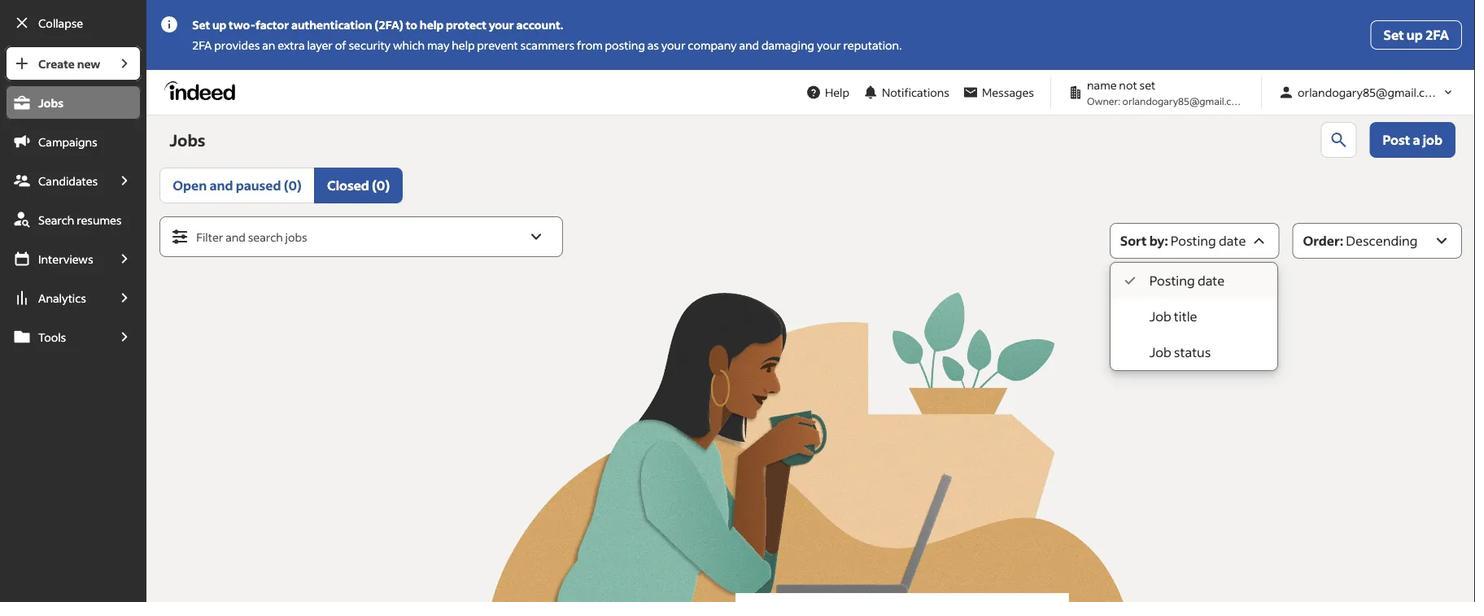 Task type: describe. For each thing, give the bounding box(es) containing it.
as
[[647, 38, 659, 52]]

security
[[349, 38, 391, 52]]

a
[[1413, 131, 1420, 148]]

notifications
[[882, 85, 950, 100]]

date inside option
[[1198, 272, 1225, 289]]

name not set owner: orlandogary85@gmail.com element
[[1061, 76, 1252, 108]]

posting date option
[[1111, 263, 1277, 299]]

title
[[1174, 308, 1197, 325]]

from
[[577, 38, 603, 52]]

search resumes link
[[5, 202, 142, 238]]

interviews link
[[5, 241, 108, 277]]

jobs link
[[5, 85, 142, 120]]

protect
[[446, 17, 486, 32]]

jobs
[[285, 230, 307, 245]]

jobs inside jobs link
[[38, 95, 64, 110]]

orlandogary85@gmail.com inside dropdown button
[[1298, 85, 1442, 100]]

set for set up two-factor authentication (2fa) to help protect your account. 2fa provides an extra layer of security which may help prevent scammers from posting as your company and damaging your reputation.
[[192, 17, 210, 32]]

of
[[335, 38, 346, 52]]

posting inside option
[[1150, 272, 1195, 289]]

tools
[[38, 330, 66, 344]]

up for 2fa
[[1407, 26, 1423, 43]]

set up two-factor authentication (2fa) to help protect your account. 2fa provides an extra layer of security which may help prevent scammers from posting as your company and damaging your reputation.
[[192, 17, 902, 52]]

set
[[1140, 78, 1156, 92]]

order: descending
[[1303, 232, 1418, 249]]

analytics link
[[5, 280, 108, 316]]

0 vertical spatial posting
[[1171, 232, 1216, 249]]

search
[[248, 230, 283, 245]]

not
[[1119, 78, 1137, 92]]

an
[[262, 38, 275, 52]]

search resumes
[[38, 212, 122, 227]]

search
[[38, 212, 74, 227]]

0 vertical spatial date
[[1219, 232, 1246, 249]]

posting date
[[1150, 272, 1225, 289]]

2 (0) from the left
[[372, 177, 390, 194]]

search candidates image
[[1329, 130, 1349, 150]]

interviews
[[38, 251, 93, 266]]

messages
[[982, 85, 1034, 100]]

open
[[173, 177, 207, 194]]

scammers
[[520, 38, 575, 52]]

posting
[[605, 38, 645, 52]]

filter and search jobs element
[[160, 217, 562, 256]]

post a job link
[[1370, 122, 1456, 158]]

company
[[688, 38, 737, 52]]

resumes
[[77, 212, 122, 227]]

notifications button
[[856, 74, 956, 110]]

closed
[[327, 177, 369, 194]]

may
[[427, 38, 450, 52]]

and inside set up two-factor authentication (2fa) to help protect your account. 2fa provides an extra layer of security which may help prevent scammers from posting as your company and damaging your reputation.
[[739, 38, 759, 52]]

filter
[[196, 230, 223, 245]]

and for open and paused (0)
[[209, 177, 233, 194]]

expand advanced search image
[[527, 227, 546, 247]]

by:
[[1150, 232, 1168, 249]]

2fa inside set up two-factor authentication (2fa) to help protect your account. 2fa provides an extra layer of security which may help prevent scammers from posting as your company and damaging your reputation.
[[192, 38, 212, 52]]

create new link
[[5, 46, 108, 81]]

candidates link
[[5, 163, 108, 199]]

post
[[1383, 131, 1410, 148]]

(2fa)
[[375, 17, 403, 32]]

factor
[[255, 17, 289, 32]]

filter and search jobs
[[196, 230, 307, 245]]



Task type: vqa. For each thing, say whether or not it's contained in the screenshot.
Finish job posting Button
no



Task type: locate. For each thing, give the bounding box(es) containing it.
menu bar
[[0, 46, 147, 602]]

orlandogary85@gmail.com
[[1298, 85, 1442, 100], [1123, 94, 1246, 107]]

name not set owner: orlandogary85@gmail.com
[[1087, 78, 1246, 107]]

menu bar containing create new
[[0, 46, 147, 602]]

up left two-
[[212, 17, 226, 32]]

and
[[739, 38, 759, 52], [209, 177, 233, 194], [226, 230, 246, 245]]

set
[[192, 17, 210, 32], [1384, 26, 1404, 43]]

sort
[[1120, 232, 1147, 249]]

1 horizontal spatial set
[[1384, 26, 1404, 43]]

job
[[1150, 308, 1171, 325], [1150, 344, 1171, 360]]

1 horizontal spatial up
[[1407, 26, 1423, 43]]

to
[[406, 17, 417, 32]]

date down sort by: posting date
[[1198, 272, 1225, 289]]

job left title
[[1150, 308, 1171, 325]]

jobs up open
[[169, 129, 205, 151]]

descending
[[1346, 232, 1418, 249]]

1 vertical spatial posting
[[1150, 272, 1195, 289]]

set up 2fa
[[1384, 26, 1449, 43]]

job for job title
[[1150, 308, 1171, 325]]

your right the as
[[661, 38, 686, 52]]

posting up job title
[[1150, 272, 1195, 289]]

indeed home image
[[165, 81, 243, 100]]

closed (0)
[[327, 177, 390, 194]]

2 job from the top
[[1150, 344, 1171, 360]]

2 vertical spatial and
[[226, 230, 246, 245]]

0 horizontal spatial your
[[489, 17, 514, 32]]

prevent
[[477, 38, 518, 52]]

campaigns
[[38, 134, 97, 149]]

up up orlandogary85@gmail.com dropdown button
[[1407, 26, 1423, 43]]

set inside set up two-factor authentication (2fa) to help protect your account. 2fa provides an extra layer of security which may help prevent scammers from posting as your company and damaging your reputation.
[[192, 17, 210, 32]]

layer
[[307, 38, 333, 52]]

0 horizontal spatial set
[[192, 17, 210, 32]]

0 vertical spatial job
[[1150, 308, 1171, 325]]

account.
[[516, 17, 563, 32]]

0 horizontal spatial (0)
[[284, 177, 302, 194]]

and right company
[[739, 38, 759, 52]]

your
[[489, 17, 514, 32], [661, 38, 686, 52], [817, 38, 841, 52]]

job title
[[1150, 308, 1197, 325]]

help
[[420, 17, 444, 32], [452, 38, 475, 52]]

analytics
[[38, 290, 86, 305]]

2fa
[[1426, 26, 1449, 43], [192, 38, 212, 52]]

your up prevent
[[489, 17, 514, 32]]

and right open
[[209, 177, 233, 194]]

1 horizontal spatial (0)
[[372, 177, 390, 194]]

job
[[1423, 131, 1443, 148]]

candidates
[[38, 173, 98, 188]]

help button
[[799, 77, 856, 107]]

collapse
[[38, 15, 83, 30]]

1 horizontal spatial jobs
[[169, 129, 205, 151]]

owner:
[[1087, 94, 1121, 107]]

your right damaging
[[817, 38, 841, 52]]

job for job status
[[1150, 344, 1171, 360]]

set up orlandogary85@gmail.com dropdown button
[[1384, 26, 1404, 43]]

2 horizontal spatial your
[[817, 38, 841, 52]]

0 horizontal spatial jobs
[[38, 95, 64, 110]]

paused
[[236, 177, 281, 194]]

jobs
[[38, 95, 64, 110], [169, 129, 205, 151]]

jobs down create new link at the top
[[38, 95, 64, 110]]

1 horizontal spatial 2fa
[[1426, 26, 1449, 43]]

orlandogary85@gmail.com inside name not set owner: orlandogary85@gmail.com
[[1123, 94, 1246, 107]]

authentication
[[291, 17, 372, 32]]

status
[[1174, 344, 1211, 360]]

1 horizontal spatial help
[[452, 38, 475, 52]]

help
[[825, 85, 850, 100]]

1 vertical spatial job
[[1150, 344, 1171, 360]]

which
[[393, 38, 425, 52]]

damaging
[[762, 38, 815, 52]]

and for filter and search jobs
[[226, 230, 246, 245]]

create new
[[38, 56, 100, 71]]

and inside filter and search jobs element
[[226, 230, 246, 245]]

0 vertical spatial help
[[420, 17, 444, 32]]

1 horizontal spatial orlandogary85@gmail.com
[[1298, 85, 1442, 100]]

provides
[[214, 38, 260, 52]]

0 horizontal spatial orlandogary85@gmail.com
[[1123, 94, 1246, 107]]

1 horizontal spatial your
[[661, 38, 686, 52]]

orlandogary85@gmail.com up post
[[1298, 85, 1442, 100]]

extra
[[278, 38, 305, 52]]

0 vertical spatial and
[[739, 38, 759, 52]]

new
[[77, 56, 100, 71]]

set for set up 2fa
[[1384, 26, 1404, 43]]

messages link
[[956, 77, 1041, 107]]

(0) right closed
[[372, 177, 390, 194]]

1 vertical spatial and
[[209, 177, 233, 194]]

sort by: posting date
[[1120, 232, 1246, 249]]

posting
[[1171, 232, 1216, 249], [1150, 272, 1195, 289]]

posting right by:
[[1171, 232, 1216, 249]]

1 (0) from the left
[[284, 177, 302, 194]]

and right filter on the left
[[226, 230, 246, 245]]

set up 2fa link
[[1371, 20, 1462, 50]]

help down the protect
[[452, 38, 475, 52]]

1 vertical spatial jobs
[[169, 129, 205, 151]]

up for two-
[[212, 17, 226, 32]]

order:
[[1303, 232, 1343, 249]]

up
[[212, 17, 226, 32], [1407, 26, 1423, 43]]

job left status
[[1150, 344, 1171, 360]]

1 job from the top
[[1150, 308, 1171, 325]]

(0)
[[284, 177, 302, 194], [372, 177, 390, 194]]

orlandogary85@gmail.com button
[[1272, 77, 1462, 107]]

0 vertical spatial jobs
[[38, 95, 64, 110]]

orlandogary85@gmail.com down set
[[1123, 94, 1246, 107]]

create
[[38, 56, 75, 71]]

date up posting date option
[[1219, 232, 1246, 249]]

collapse button
[[5, 5, 142, 41]]

(0) right paused
[[284, 177, 302, 194]]

0 horizontal spatial 2fa
[[192, 38, 212, 52]]

date
[[1219, 232, 1246, 249], [1198, 272, 1225, 289]]

help right to
[[420, 17, 444, 32]]

reputation.
[[843, 38, 902, 52]]

tools link
[[5, 319, 108, 355]]

post a job
[[1383, 131, 1443, 148]]

campaigns link
[[5, 124, 142, 159]]

name
[[1087, 78, 1117, 92]]

job status
[[1150, 344, 1211, 360]]

set inside set up 2fa link
[[1384, 26, 1404, 43]]

up inside set up two-factor authentication (2fa) to help protect your account. 2fa provides an extra layer of security which may help prevent scammers from posting as your company and damaging your reputation.
[[212, 17, 226, 32]]

1 vertical spatial date
[[1198, 272, 1225, 289]]

0 horizontal spatial help
[[420, 17, 444, 32]]

open and paused (0)
[[173, 177, 302, 194]]

two-
[[229, 17, 255, 32]]

set left two-
[[192, 17, 210, 32]]

0 horizontal spatial up
[[212, 17, 226, 32]]

sort by: list box
[[1111, 263, 1277, 370]]

1 vertical spatial help
[[452, 38, 475, 52]]



